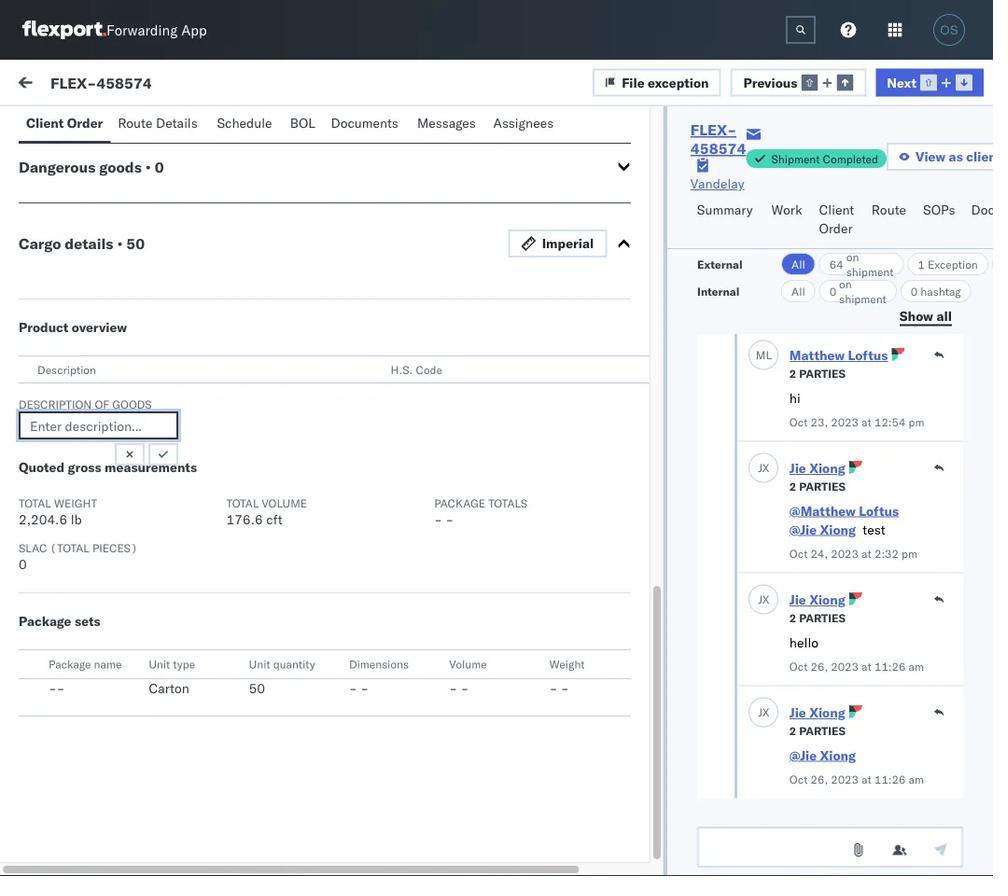 Task type: vqa. For each thing, say whether or not it's contained in the screenshot.
the bottommost pm
yes



Task type: describe. For each thing, give the bounding box(es) containing it.
vandelay
[[691, 176, 745, 192]]

route for route details
[[118, 115, 153, 131]]

458574 down @jie xiong oct 26, 2023 at 11:26 am
[[803, 805, 852, 822]]

overview
[[72, 319, 127, 336]]

parties for @matthew
[[799, 480, 846, 494]]

xiong for hello
[[810, 592, 846, 609]]

1 jason- from the top
[[91, 202, 132, 218]]

at inside hello oct 26, 2023 at 11:26 am
[[862, 661, 872, 675]]

3 test from the top
[[132, 370, 157, 387]]

3 jason- from the top
[[91, 370, 132, 387]]

3 jason-test zhao from the top
[[91, 370, 190, 387]]

summary
[[697, 202, 753, 218]]

pst for dec 20, 2026, 12:35 am pst
[[492, 301, 515, 317]]

show
[[900, 308, 934, 324]]

2:32
[[875, 548, 899, 562]]

1 zhao from the top
[[160, 202, 190, 218]]

24,
[[811, 548, 828, 562]]

flex- 458574 up @matthew
[[764, 469, 852, 486]]

458574 down 24,
[[803, 637, 852, 654]]

name
[[94, 658, 122, 672]]

5 jason- from the top
[[91, 538, 132, 555]]

details
[[156, 115, 198, 131]]

flex- 458574 down 24,
[[764, 637, 852, 654]]

next button
[[876, 68, 984, 96]]

internal for internal (0)
[[125, 119, 171, 135]]

flex- 458574 up 23, at right top
[[764, 385, 852, 401]]

message for message list
[[217, 119, 272, 135]]

flex- 458574 up @jie xiong oct 26, 2023 at 11:26 am
[[764, 721, 852, 738]]

at inside @matthew loftus @jie xiong test oct 24, 2023 at 2:32 pm
[[862, 548, 872, 562]]

file exception
[[622, 74, 709, 90]]

flex- inside flex- 458574
[[691, 120, 737, 139]]

total volume
[[227, 496, 307, 510]]

flex- 458574 down @matthew
[[764, 553, 852, 570]]

0 down internal (0) button
[[155, 158, 164, 176]]

m l
[[756, 348, 772, 362]]

weight
[[550, 658, 585, 672]]

external (0)
[[30, 119, 107, 135]]

@matthew
[[790, 503, 856, 520]]

2,204.6
[[19, 512, 67, 528]]

dec for dec 20, 2026, 12:33 am pst
[[339, 385, 362, 401]]

h.s. code
[[391, 363, 443, 377]]

unit quantity
[[249, 658, 315, 672]]

sets
[[75, 613, 101, 630]]

client order for the left client order button
[[26, 115, 103, 131]]

0 horizontal spatial 50
[[126, 234, 145, 253]]

4 jason-test zhao from the top
[[91, 454, 190, 471]]

x for @jie
[[763, 706, 770, 720]]

j x for @jie
[[758, 706, 770, 720]]

7 zhao from the top
[[160, 706, 190, 723]]

at inside hi oct 23, 2023 at 12:54 pm
[[862, 416, 872, 430]]

client order for bottommost client order button
[[819, 202, 855, 237]]

package for package name
[[49, 658, 91, 672]]

summary button
[[690, 193, 764, 248]]

work
[[772, 202, 802, 218]]

item/shipment
[[834, 162, 910, 176]]

package for package sets
[[19, 613, 71, 630]]

xiong for @matthew
[[810, 461, 846, 477]]

458574 down @matthew
[[803, 553, 852, 570]]

j x for @matthew
[[758, 461, 770, 475]]

client for bottommost client order button
[[819, 202, 855, 218]]

unit for unit quantity
[[249, 658, 270, 672]]

dangerous
[[19, 158, 96, 176]]

dec 20, 2026, 12:35 am pst
[[339, 301, 515, 317]]

4 jason- from the top
[[91, 454, 132, 471]]

458574 down 64
[[803, 301, 852, 317]]

• for cargo details
[[117, 234, 123, 253]]

6 zhao from the top
[[160, 622, 190, 639]]

route details button
[[110, 106, 210, 143]]

measurements
[[105, 459, 197, 476]]

2023 inside @jie xiong oct 26, 2023 at 11:26 am
[[831, 774, 859, 788]]

2 jason-test zhao from the top
[[91, 286, 190, 303]]

0 hashtag
[[911, 284, 961, 298]]

oct inside @jie xiong oct 26, 2023 at 11:26 am
[[790, 774, 808, 788]]

• for dangerous goods
[[145, 158, 151, 176]]

route button
[[864, 193, 916, 248]]

5 zhao from the top
[[160, 538, 190, 555]]

l
[[766, 348, 772, 362]]

2 parties button for @jie
[[790, 723, 846, 739]]

test for test
[[56, 486, 79, 503]]

quoted gross measurements
[[19, 459, 197, 476]]

tao
[[70, 654, 92, 671]]

0 up "show"
[[911, 284, 918, 298]]

total for total volume
[[227, 496, 259, 510]]

special
[[334, 94, 379, 111]]

4 resize handle column header from the left
[[946, 156, 968, 877]]

4 test from the top
[[132, 454, 157, 471]]

@matthew loftus button
[[790, 503, 899, 520]]

my work
[[19, 72, 102, 98]]

5 jason-test zhao from the top
[[91, 538, 190, 555]]

work for my
[[53, 72, 102, 98]]

as
[[949, 148, 963, 165]]

flex-458574
[[50, 73, 152, 92]]

1 exception
[[918, 257, 978, 271]]

internal for internal
[[697, 284, 740, 298]]

details
[[65, 234, 113, 253]]

view as clien
[[916, 148, 993, 165]]

(0) for internal (0)
[[174, 119, 199, 135]]

2 parties button for @matthew
[[790, 479, 846, 495]]

message list button
[[209, 110, 305, 147]]

assignees
[[493, 115, 554, 131]]

2 j z from the top
[[64, 288, 73, 300]]

cargo details • 50
[[19, 234, 145, 253]]

all button for 0
[[781, 280, 816, 303]]

6 z from the top
[[67, 624, 73, 636]]

20, for dec 20, 2026, 12:35 am pst
[[365, 301, 386, 317]]

package for package totals - -
[[434, 496, 486, 510]]

12:36
[[429, 217, 465, 233]]

2026, for 12:33
[[389, 385, 425, 401]]

oct inside hi oct 23, 2023 at 12:54 pm
[[790, 416, 808, 430]]

1 vertical spatial goods
[[112, 397, 152, 411]]

- - down weight
[[550, 681, 569, 697]]

lb
[[71, 512, 82, 528]]

hello oct 26, 2023 at 11:26 am
[[790, 635, 924, 675]]

message button
[[131, 60, 225, 110]]

total for total weight 2,204.6 lb
[[19, 496, 51, 510]]

of
[[95, 397, 109, 411]]

exception
[[928, 257, 978, 271]]

7 j z from the top
[[64, 708, 73, 720]]

matthew loftus button
[[790, 348, 888, 364]]

order for bottommost client order button
[[819, 220, 853, 237]]

@matthew loftus @jie xiong test oct 24, 2023 at 2:32 pm
[[790, 503, 918, 562]]

6 j z from the top
[[64, 624, 73, 636]]

458574 up vandelay
[[691, 139, 746, 158]]

forwarding
[[106, 21, 178, 39]]

- - down the dimensions
[[349, 681, 369, 697]]

xiong for @jie
[[810, 705, 846, 722]]

matthew loftus
[[790, 348, 888, 364]]

11:26 inside @jie xiong oct 26, 2023 at 11:26 am
[[875, 774, 906, 788]]

internal (0)
[[125, 119, 199, 135]]

doc button
[[964, 193, 993, 248]]

6 jason- from the top
[[91, 622, 132, 639]]

- - up assignees
[[510, 94, 529, 111]]

11:26 inside hello oct 26, 2023 at 11:26 am
[[875, 661, 906, 675]]

pm
[[453, 637, 472, 654]]

doc
[[972, 202, 993, 218]]

4 j z from the top
[[64, 456, 73, 468]]

order for the left client order button
[[67, 115, 103, 131]]

2026, for 6:39
[[381, 637, 417, 654]]

2 for hi
[[790, 367, 797, 381]]

type
[[173, 658, 195, 672]]

am inside hello oct 26, 2023 at 11:26 am
[[909, 661, 924, 675]]

2 parties button for hello
[[790, 610, 846, 626]]

on for 64
[[846, 250, 859, 264]]

sops
[[923, 202, 956, 218]]

msg
[[82, 402, 106, 419]]

messages button
[[410, 106, 486, 143]]

flexport. image
[[22, 21, 106, 39]]

app
[[181, 21, 207, 39]]

ttt for dec 20, 2026, 12:35 am pst
[[56, 318, 70, 335]]

message list
[[217, 119, 298, 135]]

sops button
[[916, 193, 964, 248]]

20, for dec 20, 2026, 12:36 am pst
[[365, 217, 386, 233]]

2 parties for @jie
[[790, 725, 846, 739]]

flex- 458574 up matthew
[[764, 301, 852, 317]]

flex- 458574 up 64
[[764, 217, 852, 233]]

parties for hello
[[799, 612, 846, 626]]

1 test from the top
[[132, 202, 157, 218]]

schedule
[[217, 115, 272, 131]]

total weight 2,204.6 lb
[[19, 496, 97, 528]]

hi
[[790, 390, 801, 407]]

2 parties for hello
[[790, 612, 846, 626]]

external for external
[[697, 257, 743, 271]]

2 for @jie
[[790, 725, 797, 739]]

flex- 458574 link
[[691, 120, 746, 158]]

dec for dec 8, 2026, 6:39 pm pst
[[339, 637, 362, 654]]

x for hello
[[763, 593, 770, 607]]

forwarding app
[[106, 21, 207, 39]]

weight
[[54, 496, 97, 510]]

volume
[[449, 658, 487, 672]]

imperial button
[[509, 230, 607, 258]]

schedule button
[[210, 106, 283, 143]]

3 z from the top
[[67, 372, 73, 384]]

176.6
[[227, 512, 263, 528]]

am for 12:35
[[469, 301, 489, 317]]

458574 up 64
[[803, 217, 852, 233]]

h.s.
[[391, 363, 413, 377]]

liu
[[95, 654, 116, 671]]

6 test from the top
[[132, 622, 157, 639]]

3 j z from the top
[[64, 372, 73, 384]]

special instructions
[[334, 94, 455, 111]]

j x for hello
[[758, 593, 770, 607]]

@jie inside @matthew loftus @jie xiong test oct 24, 2023 at 2:32 pm
[[790, 522, 817, 538]]

previous button
[[731, 68, 867, 96]]

instructions
[[382, 94, 455, 111]]

flex- 458574 down @jie xiong oct 26, 2023 at 11:26 am
[[764, 805, 852, 822]]

2 for @matthew
[[790, 480, 797, 494]]

7 jason-test zhao from the top
[[91, 706, 190, 723]]



Task type: locate. For each thing, give the bounding box(es) containing it.
package up --
[[49, 658, 91, 672]]

1 vertical spatial 50
[[249, 681, 265, 697]]

2 jie from the top
[[790, 592, 806, 609]]

20, for dec 20, 2026, 12:33 am pst
[[365, 385, 386, 401]]

(0) inside button
[[82, 119, 107, 135]]

20, left 12:36 in the left of the page
[[365, 217, 386, 233]]

dec 8, 2026, 6:39 pm pst
[[339, 637, 498, 654]]

code
[[416, 363, 443, 377]]

• down internal (0) button
[[145, 158, 151, 176]]

on right 64
[[846, 250, 859, 264]]

1 vertical spatial route
[[872, 202, 907, 218]]

1 all from the top
[[792, 257, 805, 271]]

x for @matthew
[[763, 461, 770, 475]]

2 vertical spatial jie xiong button
[[790, 705, 846, 722]]

1 horizontal spatial client order button
[[812, 193, 864, 248]]

test left msg
[[56, 402, 79, 419]]

2 parties button for hi
[[790, 366, 846, 382]]

1 vertical spatial 20,
[[365, 301, 386, 317]]

1 (0) from the left
[[82, 119, 107, 135]]

z right quoted on the bottom of the page
[[67, 456, 73, 468]]

jie xiong button for hello
[[790, 592, 846, 609]]

0 vertical spatial loftus
[[848, 348, 888, 364]]

2 jie xiong button from the top
[[790, 592, 846, 609]]

jason- right (total
[[91, 538, 132, 555]]

1 vertical spatial loftus
[[859, 503, 899, 520]]

2 up @matthew
[[790, 480, 797, 494]]

on for 0
[[839, 277, 852, 291]]

1 horizontal spatial work
[[807, 162, 831, 176]]

4 2 from the top
[[790, 725, 797, 739]]

5 z from the top
[[67, 540, 73, 552]]

1 j x from the top
[[758, 461, 770, 475]]

jie xiong button for @matthew
[[790, 461, 846, 477]]

3 2023 from the top
[[831, 661, 859, 675]]

1 jie xiong from the top
[[790, 461, 846, 477]]

0 vertical spatial 11:26
[[875, 661, 906, 675]]

2026, down h.s.
[[389, 385, 425, 401]]

0 horizontal spatial route
[[118, 115, 153, 131]]

0 vertical spatial am
[[469, 217, 489, 233]]

2 jason- from the top
[[91, 286, 132, 303]]

pm inside @matthew loftus @jie xiong test oct 24, 2023 at 2:32 pm
[[902, 548, 918, 562]]

unit left type
[[149, 658, 170, 672]]

view as clien button
[[887, 143, 993, 171]]

pst right 12:33
[[492, 385, 515, 401]]

shipment
[[772, 152, 820, 166]]

2 parties button up @matthew
[[790, 479, 846, 495]]

0 vertical spatial am
[[909, 661, 924, 675]]

5 test from the top
[[132, 538, 157, 555]]

1 vertical spatial package
[[19, 613, 71, 630]]

3 j x from the top
[[758, 706, 770, 720]]

2 at from the top
[[862, 548, 872, 562]]

2026, for 12:35
[[389, 301, 425, 317]]

total up '176.6'
[[227, 496, 259, 510]]

3 oct from the top
[[790, 661, 808, 675]]

2 unit from the left
[[249, 658, 270, 672]]

description
[[37, 363, 96, 377], [19, 397, 92, 411]]

all button for 64
[[781, 253, 816, 275]]

client order button up 64
[[812, 193, 864, 248]]

test up "description of goods"
[[132, 370, 157, 387]]

shipment down 64 on shipment
[[839, 292, 887, 306]]

work
[[53, 72, 102, 98], [807, 162, 831, 176]]

0 horizontal spatial client order
[[26, 115, 103, 131]]

458574
[[96, 73, 152, 92], [691, 139, 746, 158], [803, 217, 852, 233], [803, 301, 852, 317], [803, 385, 852, 401], [803, 469, 852, 486], [803, 553, 852, 570], [803, 637, 852, 654], [803, 721, 852, 738], [803, 805, 852, 822]]

2023 inside hi oct 23, 2023 at 12:54 pm
[[831, 416, 859, 430]]

loftus right matthew
[[848, 348, 888, 364]]

0 horizontal spatial message
[[58, 162, 103, 176]]

1 horizontal spatial 50
[[249, 681, 265, 697]]

jie xiong button for @jie
[[790, 705, 846, 722]]

matthew
[[790, 348, 845, 364]]

0 horizontal spatial client
[[26, 115, 64, 131]]

description for description
[[37, 363, 96, 377]]

1 vertical spatial client order
[[819, 202, 855, 237]]

description left of
[[19, 397, 92, 411]]

1 vertical spatial 26,
[[811, 774, 828, 788]]

1 j z from the top
[[64, 204, 73, 216]]

am for 12:33
[[469, 385, 489, 401]]

0 vertical spatial @jie xiong button
[[790, 522, 856, 538]]

pst right pm
[[475, 637, 498, 654]]

0 vertical spatial j x
[[758, 461, 770, 475]]

2023 inside @matthew loftus @jie xiong test oct 24, 2023 at 2:32 pm
[[831, 548, 859, 562]]

1 horizontal spatial route
[[872, 202, 907, 218]]

2 test from the top
[[132, 286, 157, 303]]

1 vertical spatial j x
[[758, 593, 770, 607]]

package left sets on the left bottom of the page
[[19, 613, 71, 630]]

0 vertical spatial goods
[[99, 158, 142, 176]]

4 2 parties button from the top
[[790, 723, 846, 739]]

package inside package totals - -
[[434, 496, 486, 510]]

458574 up 23, at right top
[[803, 385, 852, 401]]

- - down volume
[[449, 681, 469, 697]]

internal inside button
[[125, 119, 171, 135]]

loftus up 2:32
[[859, 503, 899, 520]]

0 vertical spatial external
[[30, 119, 79, 135]]

2 vertical spatial 20,
[[365, 385, 386, 401]]

j z
[[64, 204, 73, 216], [64, 288, 73, 300], [64, 372, 73, 384], [64, 456, 73, 468], [64, 540, 73, 552], [64, 624, 73, 636], [64, 708, 73, 720]]

0 horizontal spatial total
[[19, 496, 51, 510]]

related work item/shipment
[[765, 162, 910, 176]]

documents
[[331, 115, 399, 131]]

route for route
[[872, 202, 907, 218]]

2 vertical spatial j x
[[758, 706, 770, 720]]

bol button
[[283, 106, 324, 143]]

4 2023 from the top
[[831, 774, 859, 788]]

ttt down dangerous
[[56, 234, 70, 251]]

jason-test zhao down carton
[[91, 706, 190, 723]]

0 vertical spatial on
[[846, 250, 859, 264]]

0 vertical spatial 20,
[[365, 217, 386, 233]]

my
[[19, 72, 48, 98]]

client order down "my work"
[[26, 115, 103, 131]]

client order
[[26, 115, 103, 131], [819, 202, 855, 237]]

1 vertical spatial @jie
[[790, 748, 817, 764]]

unit for unit type
[[149, 658, 170, 672]]

1 horizontal spatial •
[[145, 158, 151, 176]]

on down 64
[[839, 277, 852, 291]]

package name
[[49, 658, 122, 672]]

list
[[275, 119, 298, 135]]

1 2 parties button from the top
[[790, 366, 846, 382]]

2 parties up @matthew
[[790, 480, 846, 494]]

shipment inside 64 on shipment
[[846, 265, 894, 279]]

0 vertical spatial work
[[53, 72, 102, 98]]

1 oct from the top
[[790, 416, 808, 430]]

all
[[792, 257, 805, 271], [792, 284, 805, 298]]

0 horizontal spatial unit
[[149, 658, 170, 672]]

pst for dec 20, 2026, 12:33 am pst
[[492, 385, 515, 401]]

am
[[469, 217, 489, 233], [469, 301, 489, 317], [469, 385, 489, 401]]

route inside button
[[872, 202, 907, 218]]

0 vertical spatial @jie
[[790, 522, 817, 538]]

2 parties for @matthew
[[790, 480, 846, 494]]

5 j z from the top
[[64, 540, 73, 552]]

loftus inside @matthew loftus @jie xiong test oct 24, 2023 at 2:32 pm
[[859, 503, 899, 520]]

jason- up of
[[91, 370, 132, 387]]

3 dec from the top
[[339, 385, 362, 401]]

0 horizontal spatial order
[[67, 115, 103, 131]]

pst right 12:36 in the left of the page
[[492, 217, 515, 233]]

0 vertical spatial shipment
[[846, 265, 894, 279]]

1 unit from the left
[[149, 658, 170, 672]]

2 parties button down matthew
[[790, 366, 846, 382]]

0 inside 0 on shipment
[[830, 284, 837, 298]]

jie xiong up hello
[[790, 592, 846, 609]]

pm inside hi oct 23, 2023 at 12:54 pm
[[909, 416, 925, 430]]

cft
[[266, 512, 283, 528]]

2 zhao from the top
[[160, 286, 190, 303]]

loftus for matthew
[[848, 348, 888, 364]]

2 (0) from the left
[[174, 119, 199, 135]]

@jie xiong button for oct 26, 2023 at 11:26 am
[[790, 748, 856, 764]]

0 vertical spatial client
[[26, 115, 64, 131]]

1 horizontal spatial (0)
[[174, 119, 199, 135]]

slac
[[19, 541, 47, 555]]

2 j x from the top
[[758, 593, 770, 607]]

parties for @jie
[[799, 725, 846, 739]]

0 vertical spatial client order
[[26, 115, 103, 131]]

2 vertical spatial message
[[58, 162, 103, 176]]

2 vertical spatial package
[[49, 658, 91, 672]]

shipment right 64
[[846, 265, 894, 279]]

xiong inside @matthew loftus @jie xiong test oct 24, 2023 at 2:32 pm
[[820, 522, 856, 538]]

dangerous goods • 0
[[19, 158, 164, 176]]

package left totals
[[434, 496, 486, 510]]

2 oct from the top
[[790, 548, 808, 562]]

2 @jie xiong button from the top
[[790, 748, 856, 764]]

jie for @matthew
[[790, 461, 806, 477]]

0 vertical spatial message
[[139, 77, 193, 93]]

0 vertical spatial ttt
[[56, 234, 70, 251]]

dec for dec 20, 2026, 12:35 am pst
[[339, 301, 362, 317]]

2
[[790, 367, 797, 381], [790, 480, 797, 494], [790, 612, 797, 626], [790, 725, 797, 739]]

route inside "button"
[[118, 115, 153, 131]]

ttt
[[56, 234, 70, 251], [56, 318, 70, 335]]

1 horizontal spatial message
[[139, 77, 193, 93]]

package
[[434, 496, 486, 510], [19, 613, 71, 630], [49, 658, 91, 672]]

1 vertical spatial work
[[807, 162, 831, 176]]

2 26, from the top
[[811, 774, 828, 788]]

1 vertical spatial client
[[819, 202, 855, 218]]

3 2 parties from the top
[[790, 612, 846, 626]]

all left 64
[[792, 257, 805, 271]]

am for 12:36
[[469, 217, 489, 233]]

2023 inside hello oct 26, 2023 at 11:26 am
[[831, 661, 859, 675]]

z up cargo details • 50
[[67, 204, 73, 216]]

parties for hi
[[799, 367, 846, 381]]

2 vertical spatial test
[[863, 522, 886, 538]]

1 horizontal spatial total
[[227, 496, 259, 510]]

x
[[763, 461, 770, 475], [763, 593, 770, 607], [763, 706, 770, 720]]

1 vertical spatial test
[[56, 486, 79, 503]]

None text field
[[697, 827, 964, 868]]

0 horizontal spatial external
[[30, 119, 79, 135]]

quantity
[[273, 658, 315, 672]]

2 all from the top
[[792, 284, 805, 298]]

external for external (0)
[[30, 119, 79, 135]]

2 2023 from the top
[[831, 548, 859, 562]]

dec 20, 2026, 12:36 am pst
[[339, 217, 515, 233]]

quoted
[[19, 459, 65, 476]]

2 parties for hi
[[790, 367, 846, 381]]

2 total from the left
[[227, 496, 259, 510]]

jie xiong for hello
[[790, 592, 846, 609]]

1 @jie xiong button from the top
[[790, 522, 856, 538]]

7 jason- from the top
[[91, 706, 132, 723]]

xiong inside @jie xiong oct 26, 2023 at 11:26 am
[[820, 748, 856, 764]]

0 horizontal spatial client order button
[[19, 106, 110, 143]]

3 resize handle column header from the left
[[733, 156, 756, 877]]

jie xiong button up @jie xiong oct 26, 2023 at 11:26 am
[[790, 705, 846, 722]]

0 down 64
[[830, 284, 837, 298]]

0 vertical spatial test
[[56, 402, 79, 419]]

1 vertical spatial external
[[697, 257, 743, 271]]

3 at from the top
[[862, 661, 872, 675]]

23,
[[811, 416, 828, 430]]

parties up @matthew
[[799, 480, 846, 494]]

(0) inside button
[[174, 119, 199, 135]]

2 horizontal spatial message
[[217, 119, 272, 135]]

2 20, from the top
[[365, 301, 386, 317]]

2 up @jie xiong oct 26, 2023 at 11:26 am
[[790, 725, 797, 739]]

0 vertical spatial jie xiong button
[[790, 461, 846, 477]]

am right 12:33
[[469, 385, 489, 401]]

1 resize handle column header from the left
[[308, 156, 330, 877]]

458574 up route details
[[96, 73, 152, 92]]

am inside @jie xiong oct 26, 2023 at 11:26 am
[[909, 774, 924, 788]]

0 vertical spatial all button
[[781, 253, 816, 275]]

flex- 458574 up vandelay
[[691, 120, 746, 158]]

0 horizontal spatial •
[[117, 234, 123, 253]]

3 am from the top
[[469, 385, 489, 401]]

1 x from the top
[[763, 461, 770, 475]]

26, inside hello oct 26, 2023 at 11:26 am
[[811, 661, 828, 675]]

cargo
[[19, 234, 61, 253]]

message for message button
[[139, 77, 193, 93]]

jie for @jie
[[790, 705, 806, 722]]

client
[[26, 115, 64, 131], [819, 202, 855, 218]]

jason-test zhao up the unit type
[[91, 622, 190, 639]]

2 vertical spatial x
[[763, 706, 770, 720]]

1 vertical spatial order
[[819, 220, 853, 237]]

gross
[[68, 459, 101, 476]]

ttt for dec 20, 2026, 12:36 am pst
[[56, 234, 70, 251]]

1 am from the top
[[469, 217, 489, 233]]

work for related
[[807, 162, 831, 176]]

4 oct from the top
[[790, 774, 808, 788]]

20, left 12:33
[[365, 385, 386, 401]]

458574 up @jie xiong oct 26, 2023 at 11:26 am
[[803, 721, 852, 738]]

pst for dec 20, 2026, 12:36 am pst
[[492, 217, 515, 233]]

0 vertical spatial package
[[434, 496, 486, 510]]

26, inside @jie xiong oct 26, 2023 at 11:26 am
[[811, 774, 828, 788]]

total
[[19, 496, 51, 510], [227, 496, 259, 510]]

1 vertical spatial x
[[763, 593, 770, 607]]

test
[[132, 202, 157, 218], [132, 286, 157, 303], [132, 370, 157, 387], [132, 454, 157, 471], [132, 538, 157, 555], [132, 622, 157, 639], [132, 706, 157, 723]]

2026, right 8,
[[381, 637, 417, 654]]

shipment for 0 on shipment
[[839, 292, 887, 306]]

3 2 parties button from the top
[[790, 610, 846, 626]]

2 jie xiong from the top
[[790, 592, 846, 609]]

7 test from the top
[[132, 706, 157, 723]]

2 vertical spatial jie xiong
[[790, 705, 846, 722]]

2023
[[831, 416, 859, 430], [831, 548, 859, 562], [831, 661, 859, 675], [831, 774, 859, 788]]

dimensions
[[349, 658, 409, 672]]

1 vertical spatial client order button
[[812, 193, 864, 248]]

work up external (0) on the top left
[[53, 72, 102, 98]]

z down lb
[[67, 540, 73, 552]]

test up the unit type
[[132, 622, 157, 639]]

jie for hello
[[790, 592, 806, 609]]

ttt left "overview"
[[56, 318, 70, 335]]

4 dec from the top
[[339, 637, 362, 654]]

2 11:26 from the top
[[875, 774, 906, 788]]

0 vertical spatial jie
[[790, 461, 806, 477]]

26,
[[811, 661, 828, 675], [811, 774, 828, 788]]

(total
[[50, 541, 89, 555]]

64
[[830, 257, 843, 271]]

message left list
[[217, 119, 272, 135]]

oct inside @matthew loftus @jie xiong test oct 24, 2023 at 2:32 pm
[[790, 548, 808, 562]]

7 z from the top
[[67, 708, 73, 720]]

test inside @matthew loftus @jie xiong test oct 24, 2023 at 2:32 pm
[[863, 522, 886, 538]]

jason-test zhao right (total
[[91, 538, 190, 555]]

route down the item/shipment
[[872, 202, 907, 218]]

forwarding app link
[[22, 21, 207, 39]]

2 vertical spatial am
[[469, 385, 489, 401]]

0 horizontal spatial (0)
[[82, 119, 107, 135]]

dec 20, 2026, 12:33 am pst
[[339, 385, 515, 401]]

j
[[64, 204, 67, 216], [64, 288, 67, 300], [64, 372, 67, 384], [64, 456, 67, 468], [758, 461, 763, 475], [64, 540, 67, 552], [758, 593, 763, 607], [64, 624, 67, 636], [758, 706, 763, 720], [64, 708, 67, 720]]

all button left 0 on shipment
[[781, 280, 816, 303]]

1 at from the top
[[862, 416, 872, 430]]

1 jie xiong button from the top
[[790, 461, 846, 477]]

jie up hello
[[790, 592, 806, 609]]

1 horizontal spatial client order
[[819, 202, 855, 237]]

1 2023 from the top
[[831, 416, 859, 430]]

parties up hello
[[799, 612, 846, 626]]

50 down unit quantity
[[249, 681, 265, 697]]

related
[[765, 162, 804, 176]]

2 am from the top
[[469, 301, 489, 317]]

0 horizontal spatial internal
[[125, 119, 171, 135]]

0 inside slac (total pieces) 0
[[19, 556, 27, 573]]

test down carton
[[132, 706, 157, 723]]

1 vertical spatial ttt
[[56, 318, 70, 335]]

1 vertical spatial internal
[[697, 284, 740, 298]]

1 vertical spatial 11:26
[[875, 774, 906, 788]]

hi oct 23, 2023 at 12:54 pm
[[790, 390, 925, 430]]

1 parties from the top
[[799, 367, 846, 381]]

file
[[622, 74, 645, 90]]

imperial
[[542, 235, 594, 252]]

1 20, from the top
[[365, 217, 386, 233]]

parties down matthew
[[799, 367, 846, 381]]

1 horizontal spatial order
[[819, 220, 853, 237]]

j z down --
[[64, 708, 73, 720]]

unit
[[149, 658, 170, 672], [249, 658, 270, 672]]

z up 'product overview'
[[67, 288, 73, 300]]

2 all button from the top
[[781, 280, 816, 303]]

resize handle column header
[[308, 156, 330, 877], [520, 156, 543, 877], [733, 156, 756, 877], [946, 156, 968, 877]]

1 11:26 from the top
[[875, 661, 906, 675]]

at
[[862, 416, 872, 430], [862, 548, 872, 562], [862, 661, 872, 675], [862, 774, 872, 788]]

jason-test zhao
[[91, 202, 190, 218], [91, 286, 190, 303], [91, 370, 190, 387], [91, 454, 190, 471], [91, 538, 190, 555], [91, 622, 190, 639], [91, 706, 190, 723]]

order
[[67, 115, 103, 131], [819, 220, 853, 237]]

pst for dec 8, 2026, 6:39 pm pst
[[475, 637, 498, 654]]

@
[[56, 654, 67, 671]]

20,
[[365, 217, 386, 233], [365, 301, 386, 317], [365, 385, 386, 401]]

0 vertical spatial client order button
[[19, 106, 110, 143]]

0 on shipment
[[830, 277, 887, 306]]

1 z from the top
[[67, 204, 73, 216]]

2026, for 12:36
[[389, 217, 425, 233]]

50
[[126, 234, 145, 253], [249, 681, 265, 697]]

@jie inside @jie xiong oct 26, 2023 at 11:26 am
[[790, 748, 817, 764]]

None text field
[[786, 16, 816, 44]]

2 2 parties button from the top
[[790, 479, 846, 495]]

0 vertical spatial x
[[763, 461, 770, 475]]

j z up "description of goods"
[[64, 372, 73, 384]]

messages
[[417, 115, 476, 131]]

test for test msg
[[56, 402, 79, 419]]

1 vertical spatial @jie xiong button
[[790, 748, 856, 764]]

on inside 64 on shipment
[[846, 250, 859, 264]]

parties up @jie xiong oct 26, 2023 at 11:26 am
[[799, 725, 846, 739]]

6 jason-test zhao from the top
[[91, 622, 190, 639]]

package sets
[[19, 613, 101, 630]]

0 vertical spatial description
[[37, 363, 96, 377]]

at inside @jie xiong oct 26, 2023 at 11:26 am
[[862, 774, 872, 788]]

j z up cargo details • 50
[[64, 204, 73, 216]]

shipment inside 0 on shipment
[[839, 292, 887, 306]]

external down summary button
[[697, 257, 743, 271]]

client for the left client order button
[[26, 115, 64, 131]]

client order up 64
[[819, 202, 855, 237]]

pm right 12:54
[[909, 416, 925, 430]]

pm right 2:32
[[902, 548, 918, 562]]

1 vertical spatial am
[[909, 774, 924, 788]]

jason- down enter description... text field
[[91, 454, 132, 471]]

shipment for 64 on shipment
[[846, 265, 894, 279]]

2 ttt from the top
[[56, 318, 70, 335]]

jie xiong for @jie
[[790, 705, 846, 722]]

1 vertical spatial description
[[19, 397, 92, 411]]

2 dec from the top
[[339, 301, 362, 317]]

•
[[145, 158, 151, 176], [117, 234, 123, 253]]

jie xiong for @matthew
[[790, 461, 846, 477]]

3 zhao from the top
[[160, 370, 190, 387]]

all
[[937, 308, 952, 324]]

- -
[[510, 94, 529, 111], [349, 681, 369, 697], [449, 681, 469, 697], [550, 681, 569, 697]]

4 at from the top
[[862, 774, 872, 788]]

slac (total pieces) 0
[[19, 541, 138, 573]]

0 vertical spatial •
[[145, 158, 151, 176]]

4 2 parties from the top
[[790, 725, 846, 739]]

unit left quantity on the bottom of page
[[249, 658, 270, 672]]

@jie xiong button
[[790, 522, 856, 538], [790, 748, 856, 764]]

j z up weight
[[64, 456, 73, 468]]

1 2 from the top
[[790, 367, 797, 381]]

description of goods
[[19, 397, 152, 411]]

jason- up "overview"
[[91, 286, 132, 303]]

1 vertical spatial •
[[117, 234, 123, 253]]

volume
[[262, 496, 307, 510]]

product
[[19, 319, 69, 336]]

3 jie xiong button from the top
[[790, 705, 846, 722]]

external
[[30, 119, 79, 135], [697, 257, 743, 271]]

all for 64
[[792, 257, 805, 271]]

0 vertical spatial all
[[792, 257, 805, 271]]

product overview
[[19, 319, 127, 336]]

1 vertical spatial am
[[469, 301, 489, 317]]

z up "description of goods"
[[67, 372, 73, 384]]

1 @jie from the top
[[790, 522, 817, 538]]

0 vertical spatial pm
[[909, 416, 925, 430]]

all button left 64
[[781, 253, 816, 275]]

am right 12:35
[[469, 301, 489, 317]]

1 vertical spatial message
[[217, 119, 272, 135]]

20, left 12:35
[[365, 301, 386, 317]]

jie xiong button up @matthew
[[790, 461, 846, 477]]

1 jason-test zhao from the top
[[91, 202, 190, 218]]

2 up hello
[[790, 612, 797, 626]]

3 jie from the top
[[790, 705, 806, 722]]

@ tao liu
[[56, 654, 116, 671]]

1 horizontal spatial internal
[[697, 284, 740, 298]]

1 vertical spatial jie xiong button
[[790, 592, 846, 609]]

1 am from the top
[[909, 661, 924, 675]]

3 jie xiong from the top
[[790, 705, 846, 722]]

0 vertical spatial jie xiong
[[790, 461, 846, 477]]

1 2 parties from the top
[[790, 367, 846, 381]]

totals
[[488, 496, 528, 510]]

description up "description of goods"
[[37, 363, 96, 377]]

2 resize handle column header from the left
[[520, 156, 543, 877]]

1 vertical spatial jie xiong
[[790, 592, 846, 609]]

3 parties from the top
[[799, 612, 846, 626]]

1 vertical spatial shipment
[[839, 292, 887, 306]]

external inside button
[[30, 119, 79, 135]]

loftus for @matthew
[[859, 503, 899, 520]]

2 z from the top
[[67, 288, 73, 300]]

description for description of goods
[[19, 397, 92, 411]]

2 parties button up hello
[[790, 610, 846, 626]]

2 parties down matthew
[[790, 367, 846, 381]]

3 20, from the top
[[365, 385, 386, 401]]

clien
[[967, 148, 993, 165]]

all for 0
[[792, 284, 805, 298]]

route left details
[[118, 115, 153, 131]]

2 vertical spatial jie
[[790, 705, 806, 722]]

1 vertical spatial on
[[839, 277, 852, 291]]

jie xiong button up hello
[[790, 592, 846, 609]]

jason- up liu
[[91, 622, 132, 639]]

jie xiong up @matthew
[[790, 461, 846, 477]]

show all button
[[889, 303, 964, 331]]

0 vertical spatial order
[[67, 115, 103, 131]]

0 vertical spatial 50
[[126, 234, 145, 253]]

total inside total weight 2,204.6 lb
[[19, 496, 51, 510]]

on inside 0 on shipment
[[839, 277, 852, 291]]

2 parties from the top
[[799, 480, 846, 494]]

Enter description... text field
[[19, 412, 178, 440]]

test down cargo details • 50
[[132, 286, 157, 303]]

4 z from the top
[[67, 456, 73, 468]]

2 parties up hello
[[790, 612, 846, 626]]

12:54
[[875, 416, 906, 430]]

dec for dec 20, 2026, 12:36 am pst
[[339, 217, 362, 233]]

test up 2:32
[[863, 522, 886, 538]]

oct inside hello oct 26, 2023 at 11:26 am
[[790, 661, 808, 675]]

2 parties button up @jie xiong oct 26, 2023 at 11:26 am
[[790, 723, 846, 739]]

@jie xiong button for test
[[790, 522, 856, 538]]

2 am from the top
[[909, 774, 924, 788]]

2 2 parties from the top
[[790, 480, 846, 494]]

1
[[918, 257, 925, 271]]

test
[[56, 402, 79, 419], [56, 486, 79, 503], [863, 522, 886, 538]]

4 zhao from the top
[[160, 454, 190, 471]]

0 horizontal spatial work
[[53, 72, 102, 98]]

1 vertical spatial all button
[[781, 280, 816, 303]]

client down related work item/shipment
[[819, 202, 855, 218]]

completed
[[823, 152, 879, 166]]

458574 up @matthew
[[803, 469, 852, 486]]

2 for hello
[[790, 612, 797, 626]]

(0) for external (0)
[[82, 119, 107, 135]]

1 jie from the top
[[790, 461, 806, 477]]

0 vertical spatial 26,
[[811, 661, 828, 675]]

0 vertical spatial internal
[[125, 119, 171, 135]]

work right related
[[807, 162, 831, 176]]



